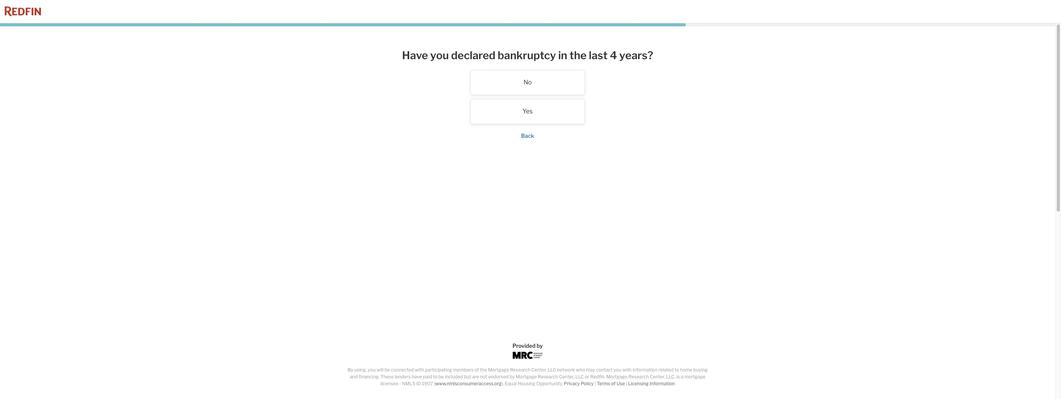 Task type: vqa. For each thing, say whether or not it's contained in the screenshot.
using,
yes



Task type: describe. For each thing, give the bounding box(es) containing it.
buying
[[694, 368, 708, 373]]

contact
[[596, 368, 613, 373]]

but
[[464, 375, 472, 380]]

in
[[559, 49, 568, 62]]

have you declared bankruptcy in the last 4 years?
[[402, 49, 654, 62]]

bankruptcy
[[498, 49, 556, 62]]

(
[[434, 381, 436, 387]]

2 | from the left
[[626, 381, 627, 387]]

will
[[377, 368, 384, 373]]

2 horizontal spatial you
[[614, 368, 622, 373]]

2 horizontal spatial mortgage
[[607, 375, 628, 380]]

connected
[[391, 368, 414, 373]]

id
[[417, 381, 421, 387]]

related
[[659, 368, 674, 373]]

home
[[680, 368, 693, 373]]

0 horizontal spatial you
[[368, 368, 376, 373]]

financing.
[[359, 375, 380, 380]]

using,
[[355, 368, 367, 373]]

included
[[445, 375, 463, 380]]

0 horizontal spatial llc
[[548, 368, 556, 373]]

licensing
[[628, 381, 649, 387]]

by
[[348, 368, 354, 373]]

4 years?
[[610, 49, 654, 62]]

these
[[381, 375, 394, 380]]

lenders
[[395, 375, 411, 380]]

are
[[472, 375, 479, 380]]

0 horizontal spatial mortgage
[[488, 368, 509, 373]]

network
[[557, 368, 575, 373]]

have
[[402, 49, 428, 62]]

1 horizontal spatial center,
[[559, 375, 575, 380]]

use
[[617, 381, 625, 387]]

privacy policy link
[[564, 381, 594, 387]]

licensing information link
[[628, 381, 675, 387]]

privacy
[[564, 381, 580, 387]]

redfin.
[[591, 375, 606, 380]]

of for terms
[[612, 381, 616, 387]]

www.nmlsconsumeraccess.org ). equal housing opportunity. privacy policy | terms of use | licensing information
[[436, 381, 675, 387]]

1 with from the left
[[415, 368, 424, 373]]

provided by
[[513, 343, 543, 350]]

information
[[650, 381, 675, 387]]

terms of use link
[[597, 381, 625, 387]]

policy
[[581, 381, 594, 387]]

have
[[412, 375, 422, 380]]

paid
[[423, 375, 432, 380]]

1 horizontal spatial mortgage
[[516, 375, 537, 380]]

mortgage research center image
[[513, 352, 543, 360]]

or
[[585, 375, 590, 380]]

by inside the by using, you will be connected with participating members of the mortgage research center, llc network who may contact you with information related to home buying and financing. these lenders have paid to be included but are not endorsed by mortgage research center, llc or redfin. mortgage research center, llc. is a mortgage licensee - nmls id 1907 (
[[510, 375, 515, 380]]

1 horizontal spatial be
[[439, 375, 444, 380]]

llc.
[[666, 375, 676, 380]]

mortgage
[[685, 375, 706, 380]]

-
[[399, 381, 401, 387]]

1 horizontal spatial by
[[537, 343, 543, 350]]



Task type: locate. For each thing, give the bounding box(es) containing it.
licensee
[[381, 381, 398, 387]]

center, down network
[[559, 375, 575, 380]]

may
[[586, 368, 596, 373]]

).
[[502, 381, 504, 387]]

| down the redfin.
[[595, 381, 596, 387]]

www.nmlsconsumeraccess.org
[[436, 381, 502, 387]]

0 horizontal spatial by
[[510, 375, 515, 380]]

opportunity.
[[537, 381, 563, 387]]

2 horizontal spatial center,
[[650, 375, 665, 380]]

1 vertical spatial the
[[480, 368, 487, 373]]

provided
[[513, 343, 536, 350]]

1 horizontal spatial with
[[623, 368, 632, 373]]

mortgage up use
[[607, 375, 628, 380]]

research up licensing
[[629, 375, 649, 380]]

1 vertical spatial llc
[[576, 375, 584, 380]]

of
[[475, 368, 479, 373], [612, 381, 616, 387]]

0 horizontal spatial of
[[475, 368, 479, 373]]

equal
[[505, 381, 517, 387]]

back
[[522, 133, 534, 139]]

1 vertical spatial be
[[439, 375, 444, 380]]

mortgage
[[488, 368, 509, 373], [516, 375, 537, 380], [607, 375, 628, 380]]

to up (
[[433, 375, 438, 380]]

0 horizontal spatial with
[[415, 368, 424, 373]]

and
[[350, 375, 358, 380]]

0 vertical spatial of
[[475, 368, 479, 373]]

participating
[[425, 368, 452, 373]]

1 horizontal spatial to
[[675, 368, 679, 373]]

the right 'in' on the right of the page
[[570, 49, 587, 62]]

1 horizontal spatial of
[[612, 381, 616, 387]]

1 horizontal spatial research
[[538, 375, 558, 380]]

1 horizontal spatial llc
[[576, 375, 584, 380]]

0 vertical spatial to
[[675, 368, 679, 373]]

0 vertical spatial the
[[570, 49, 587, 62]]

|
[[595, 381, 596, 387], [626, 381, 627, 387]]

0 vertical spatial llc
[[548, 368, 556, 373]]

0 horizontal spatial |
[[595, 381, 596, 387]]

0 horizontal spatial be
[[385, 368, 390, 373]]

of left use
[[612, 381, 616, 387]]

endorsed
[[489, 375, 509, 380]]

of inside the by using, you will be connected with participating members of the mortgage research center, llc network who may contact you with information related to home buying and financing. these lenders have paid to be included but are not endorsed by mortgage research center, llc or redfin. mortgage research center, llc. is a mortgage licensee - nmls id 1907 (
[[475, 368, 479, 373]]

not
[[480, 375, 488, 380]]

with up use
[[623, 368, 632, 373]]

you
[[431, 49, 449, 62], [368, 368, 376, 373], [614, 368, 622, 373]]

the inside the by using, you will be connected with participating members of the mortgage research center, llc network who may contact you with information related to home buying and financing. these lenders have paid to be included but are not endorsed by mortgage research center, llc or redfin. mortgage research center, llc. is a mortgage licensee - nmls id 1907 (
[[480, 368, 487, 373]]

research up housing
[[510, 368, 531, 373]]

2 with from the left
[[623, 368, 632, 373]]

members
[[453, 368, 474, 373]]

0 vertical spatial be
[[385, 368, 390, 373]]

of up are
[[475, 368, 479, 373]]

you right contact
[[614, 368, 622, 373]]

research
[[510, 368, 531, 373], [538, 375, 558, 380], [629, 375, 649, 380]]

yes
[[523, 108, 533, 115]]

the
[[570, 49, 587, 62], [480, 368, 487, 373]]

by
[[537, 343, 543, 350], [510, 375, 515, 380]]

have you declared bankruptcy in the last 4 years? option group
[[375, 70, 681, 124]]

to up is
[[675, 368, 679, 373]]

center, up information
[[650, 375, 665, 380]]

llc up opportunity.
[[548, 368, 556, 373]]

research up opportunity.
[[538, 375, 558, 380]]

1 | from the left
[[595, 381, 596, 387]]

last
[[589, 49, 608, 62]]

1 horizontal spatial |
[[626, 381, 627, 387]]

0 vertical spatial by
[[537, 343, 543, 350]]

center,
[[532, 368, 547, 373], [559, 375, 575, 380], [650, 375, 665, 380]]

mortgage up housing
[[516, 375, 537, 380]]

declared
[[451, 49, 496, 62]]

housing
[[518, 381, 536, 387]]

llc up privacy policy link
[[576, 375, 584, 380]]

to
[[675, 368, 679, 373], [433, 375, 438, 380]]

2 horizontal spatial research
[[629, 375, 649, 380]]

1 horizontal spatial the
[[570, 49, 587, 62]]

0 horizontal spatial to
[[433, 375, 438, 380]]

terms
[[597, 381, 611, 387]]

| right use
[[626, 381, 627, 387]]

1907
[[422, 381, 433, 387]]

0 horizontal spatial research
[[510, 368, 531, 373]]

1 vertical spatial to
[[433, 375, 438, 380]]

be down the "participating"
[[439, 375, 444, 380]]

a
[[681, 375, 684, 380]]

back button
[[522, 133, 534, 139]]

mortgage up endorsed
[[488, 368, 509, 373]]

you up financing.
[[368, 368, 376, 373]]

1 horizontal spatial you
[[431, 49, 449, 62]]

www.nmlsconsumeraccess.org link
[[436, 381, 502, 387]]

0 horizontal spatial center,
[[532, 368, 547, 373]]

llc
[[548, 368, 556, 373], [576, 375, 584, 380]]

0 horizontal spatial the
[[480, 368, 487, 373]]

you right have
[[431, 49, 449, 62]]

the up not
[[480, 368, 487, 373]]

1 vertical spatial by
[[510, 375, 515, 380]]

be
[[385, 368, 390, 373], [439, 375, 444, 380]]

is
[[677, 375, 680, 380]]

by up "mortgage research center" image
[[537, 343, 543, 350]]

who
[[576, 368, 585, 373]]

by up equal
[[510, 375, 515, 380]]

of for members
[[475, 368, 479, 373]]

1 vertical spatial of
[[612, 381, 616, 387]]

with up have
[[415, 368, 424, 373]]

by using, you will be connected with participating members of the mortgage research center, llc network who may contact you with information related to home buying and financing. these lenders have paid to be included but are not endorsed by mortgage research center, llc or redfin. mortgage research center, llc. is a mortgage licensee - nmls id 1907 (
[[348, 368, 708, 387]]

no
[[524, 79, 532, 86]]

with
[[415, 368, 424, 373], [623, 368, 632, 373]]

information
[[633, 368, 658, 373]]

be up these
[[385, 368, 390, 373]]

center, up opportunity.
[[532, 368, 547, 373]]

nmls
[[402, 381, 416, 387]]



